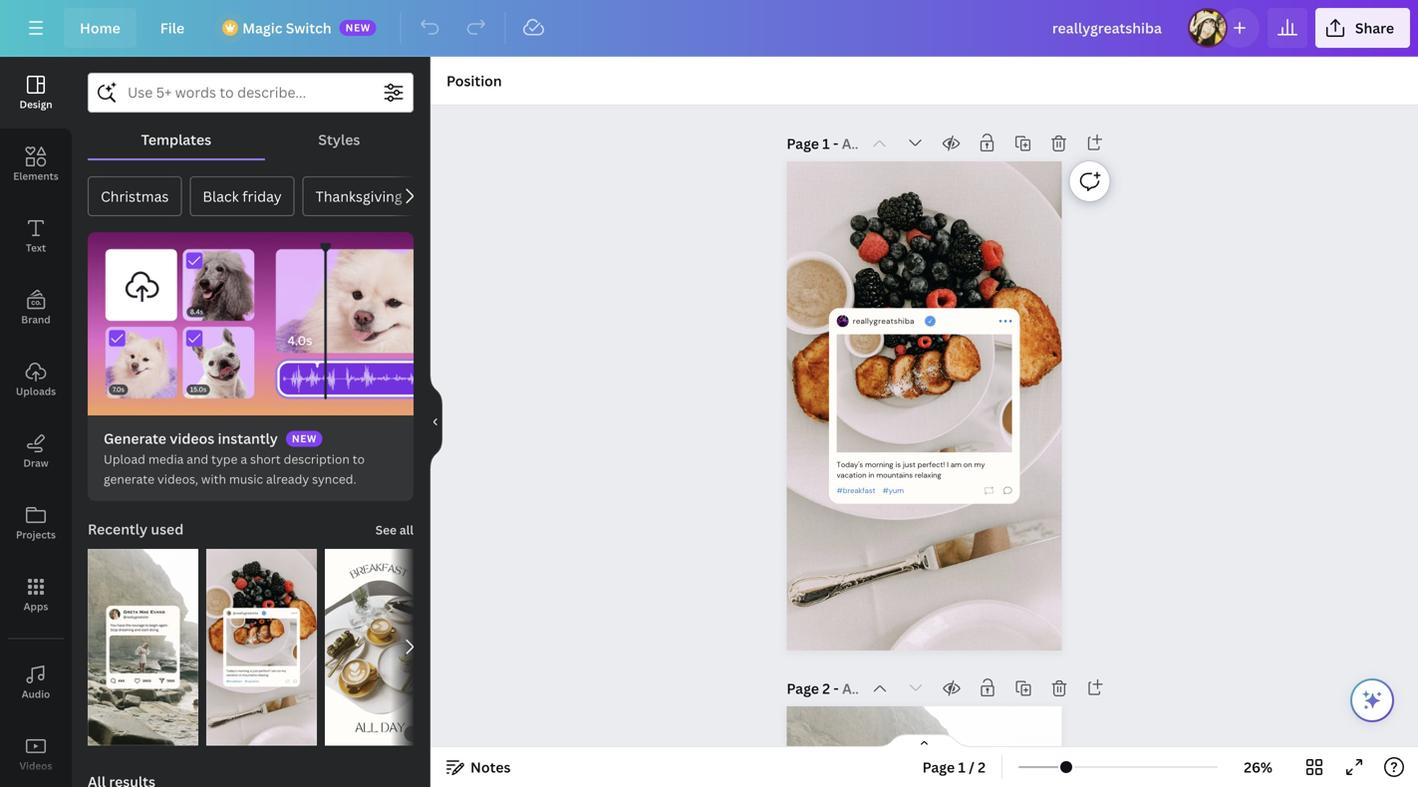 Task type: vqa. For each thing, say whether or not it's contained in the screenshot.
File Dropdown Button
yes



Task type: locate. For each thing, give the bounding box(es) containing it.
apps
[[24, 600, 48, 613]]

2 vertical spatial page
[[923, 758, 955, 777]]

- left page title text field
[[834, 679, 839, 698]]

thanksgiving
[[316, 187, 402, 206]]

used
[[151, 520, 184, 539]]

page 1 -
[[787, 134, 842, 153]]

0 vertical spatial 1
[[823, 134, 830, 153]]

0 vertical spatial -
[[833, 134, 839, 153]]

black
[[203, 187, 239, 206]]

/
[[969, 758, 975, 777]]

show pages image
[[877, 734, 972, 750]]

- left page title text box
[[833, 134, 839, 153]]

in
[[868, 471, 874, 480]]

file button
[[144, 8, 201, 48]]

perfect!
[[918, 460, 945, 470]]

friday
[[242, 187, 282, 206]]

christmas
[[101, 187, 169, 206]]

1 vertical spatial new
[[292, 432, 317, 446]]

brand button
[[0, 272, 72, 344]]

draw button
[[0, 416, 72, 487]]

1 left page title text box
[[823, 134, 830, 153]]

apps button
[[0, 559, 72, 631]]

2 right "/"
[[978, 758, 986, 777]]

0 horizontal spatial 1
[[823, 134, 830, 153]]

already
[[266, 471, 309, 487]]

am
[[951, 460, 961, 470]]

2 left page title text field
[[823, 679, 830, 698]]

1 vertical spatial -
[[834, 679, 839, 698]]

#breakfast
[[837, 486, 875, 496]]

new
[[346, 21, 371, 34], [292, 432, 317, 446]]

upload media and type a short description to generate videos, with music already synced.
[[104, 451, 365, 487]]

type
[[211, 451, 238, 467]]

0 vertical spatial new
[[346, 21, 371, 34]]

hide image
[[430, 374, 443, 470]]

1 horizontal spatial new
[[346, 21, 371, 34]]

canva assistant image
[[1360, 689, 1384, 713]]

all
[[400, 522, 414, 538]]

see all
[[375, 522, 414, 538]]

instantly
[[218, 429, 278, 448]]

templates
[[141, 130, 211, 149]]

page for page 1
[[787, 134, 819, 153]]

a
[[241, 451, 247, 467]]

christmas button
[[88, 176, 182, 216]]

share button
[[1316, 8, 1410, 48]]

notes
[[470, 758, 511, 777]]

1 vertical spatial 1
[[958, 758, 966, 777]]

bubble image
[[1004, 487, 1012, 494]]

magic video example usage image
[[88, 232, 414, 416]]

home
[[80, 18, 120, 37]]

media
[[148, 451, 184, 467]]

side panel tab list
[[0, 57, 72, 787]]

upload
[[104, 451, 145, 467]]

new up description
[[292, 432, 317, 446]]

page left page title text box
[[787, 134, 819, 153]]

recently
[[88, 520, 148, 539]]

0 vertical spatial 2
[[823, 679, 830, 698]]

page left page title text field
[[787, 679, 819, 698]]

elegant aesthetic minimalist instagram story food restaurant cafe breakfast group
[[325, 549, 436, 746]]

projects
[[16, 528, 56, 542]]

1 vertical spatial 2
[[978, 758, 986, 777]]

1 horizontal spatial 2
[[978, 758, 986, 777]]

Design title text field
[[1036, 8, 1180, 48]]

1 vertical spatial page
[[787, 679, 819, 698]]

today's morning is just perfect! i am on my vacation in mountains relaxing #breakfast #yum
[[837, 460, 985, 496]]

0 horizontal spatial new
[[292, 432, 317, 446]]

2
[[823, 679, 830, 698], [978, 758, 986, 777]]

notes button
[[439, 751, 519, 783]]

page down show pages image
[[923, 758, 955, 777]]

is
[[895, 460, 901, 470]]

on
[[963, 460, 972, 470]]

0 vertical spatial page
[[787, 134, 819, 153]]

1 horizontal spatial 1
[[958, 758, 966, 777]]

neutral modern minimalist motivation quote tweet instagram story group
[[88, 537, 198, 746]]

Page title text field
[[842, 679, 858, 699]]

new right 'switch' at the top left of the page
[[346, 21, 371, 34]]

position button
[[439, 65, 510, 97]]

neutral modern full photo morning breakfast tweet your story group
[[206, 537, 317, 746]]

1 left "/"
[[958, 758, 966, 777]]

synced.
[[312, 471, 356, 487]]

videos button
[[0, 719, 72, 787]]

audio button
[[0, 647, 72, 719]]

Page title text field
[[842, 134, 858, 153]]

1
[[823, 134, 830, 153], [958, 758, 966, 777]]

elements button
[[0, 129, 72, 200]]

short
[[250, 451, 281, 467]]

videos,
[[157, 471, 198, 487]]

magic switch
[[242, 18, 332, 37]]

see
[[375, 522, 397, 538]]

mountains
[[876, 471, 913, 480]]

neutral modern full photo morning breakfast tweet your story image
[[206, 549, 317, 746]]

brand
[[21, 313, 51, 326]]

page
[[787, 134, 819, 153], [787, 679, 819, 698], [923, 758, 955, 777]]

0 horizontal spatial 2
[[823, 679, 830, 698]]

-
[[833, 134, 839, 153], [834, 679, 839, 698]]

1 inside page 1 / 2 button
[[958, 758, 966, 777]]

videos
[[19, 759, 52, 773]]

audio
[[22, 688, 50, 701]]

reallygreatshiba
[[853, 316, 914, 326]]



Task type: describe. For each thing, give the bounding box(es) containing it.
elegant aesthetic minimalist instagram story food restaurant cafe breakfast image
[[325, 549, 436, 746]]

music
[[229, 471, 263, 487]]

see all button
[[373, 509, 416, 549]]

generate
[[104, 429, 166, 448]]

26%
[[1244, 758, 1273, 777]]

page 1 / 2 button
[[915, 751, 994, 783]]

recently used button
[[86, 509, 186, 549]]

magic
[[242, 18, 283, 37]]

design
[[19, 98, 52, 111]]

relaxing
[[915, 471, 941, 480]]

text button
[[0, 200, 72, 272]]

my
[[974, 460, 985, 470]]

2 inside button
[[978, 758, 986, 777]]

i
[[947, 460, 949, 470]]

switch
[[286, 18, 332, 37]]

design button
[[0, 57, 72, 129]]

generate videos instantly
[[104, 429, 278, 448]]

- for page 1 -
[[833, 134, 839, 153]]

styles
[[318, 130, 360, 149]]

new inside the main menu bar
[[346, 21, 371, 34]]

26% button
[[1226, 751, 1291, 783]]

morning
[[865, 460, 893, 470]]

projects button
[[0, 487, 72, 559]]

description
[[284, 451, 350, 467]]

styles button
[[265, 121, 414, 158]]

templates button
[[88, 121, 265, 158]]

thanksgiving button
[[303, 176, 415, 216]]

black friday
[[203, 187, 282, 206]]

elements
[[13, 169, 59, 183]]

and
[[187, 451, 208, 467]]

1 for /
[[958, 758, 966, 777]]

to
[[353, 451, 365, 467]]

1 for -
[[823, 134, 830, 153]]

page inside button
[[923, 758, 955, 777]]

- for page 2 -
[[834, 679, 839, 698]]

file
[[160, 18, 185, 37]]

main menu bar
[[0, 0, 1418, 57]]

today's
[[837, 460, 863, 470]]

uploads
[[16, 385, 56, 398]]

page for page 2
[[787, 679, 819, 698]]

position
[[447, 71, 502, 90]]

refresh outline image
[[985, 486, 993, 495]]

generate
[[104, 471, 154, 487]]

neutral modern minimalist motivation quote tweet instagram story image
[[88, 549, 198, 746]]

draw
[[23, 456, 48, 470]]

recently used
[[88, 520, 184, 539]]

just
[[903, 460, 916, 470]]

text
[[26, 241, 46, 255]]

uploads button
[[0, 344, 72, 416]]

page 2 -
[[787, 679, 842, 698]]

black friday button
[[190, 176, 295, 216]]

page 1 / 2
[[923, 758, 986, 777]]

Use 5+ words to describe... search field
[[128, 74, 374, 112]]

#yum
[[883, 486, 904, 496]]

vacation
[[837, 471, 866, 480]]

share
[[1355, 18, 1394, 37]]

with
[[201, 471, 226, 487]]

videos
[[170, 429, 214, 448]]

home link
[[64, 8, 136, 48]]



